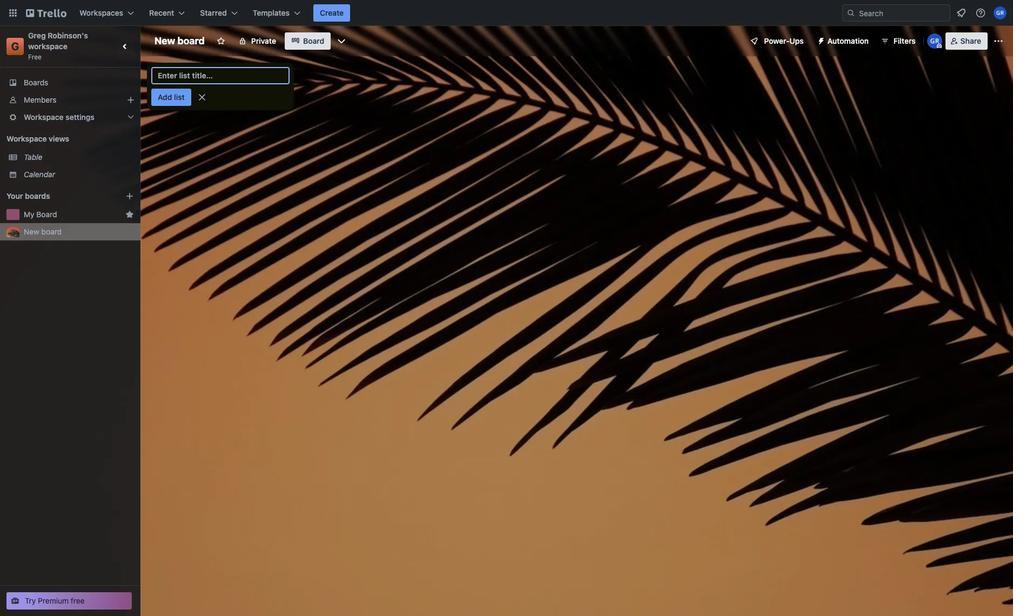 Task type: vqa. For each thing, say whether or not it's contained in the screenshot.
the color: orange, title: none image
no



Task type: describe. For each thing, give the bounding box(es) containing it.
power-
[[764, 36, 790, 45]]

members
[[24, 95, 56, 104]]

Board name text field
[[149, 32, 210, 50]]

create
[[320, 8, 344, 17]]

add list
[[158, 92, 185, 102]]

starred button
[[194, 4, 244, 22]]

boards
[[25, 191, 50, 201]]

automation
[[828, 36, 869, 45]]

my board
[[24, 210, 57, 219]]

try
[[25, 596, 36, 605]]

boards link
[[0, 74, 141, 91]]

workspace for workspace settings
[[24, 112, 64, 122]]

add list button
[[151, 89, 191, 106]]

workspace
[[28, 42, 68, 51]]

board inside new board link
[[41, 227, 62, 236]]

add board image
[[125, 192, 134, 201]]

robinson's
[[48, 31, 88, 40]]

settings
[[66, 112, 94, 122]]

your boards
[[6, 191, 50, 201]]

board link
[[285, 32, 331, 50]]

templates button
[[246, 4, 307, 22]]

ups
[[790, 36, 804, 45]]

workspace navigation collapse icon image
[[118, 39, 133, 54]]

new board inside new board link
[[24, 227, 62, 236]]

new inside new board link
[[24, 227, 39, 236]]

templates
[[253, 8, 290, 17]]

free
[[71, 596, 85, 605]]

g link
[[6, 38, 24, 55]]

greg robinson's workspace link
[[28, 31, 90, 51]]

new board link
[[24, 226, 134, 237]]

open information menu image
[[975, 8, 986, 18]]

power-ups button
[[743, 32, 810, 50]]

cancel list editing image
[[197, 92, 207, 103]]

calendar link
[[24, 169, 134, 180]]

search image
[[847, 9, 856, 17]]

power-ups
[[764, 36, 804, 45]]

recent button
[[143, 4, 191, 22]]

workspaces button
[[73, 4, 141, 22]]

try premium free
[[25, 596, 85, 605]]

starred icon image
[[125, 210, 134, 219]]

customize views image
[[336, 36, 347, 46]]

switch to… image
[[8, 8, 18, 18]]

board inside board name text box
[[177, 35, 205, 46]]



Task type: locate. For each thing, give the bounding box(es) containing it.
0 vertical spatial board
[[303, 36, 324, 45]]

new
[[155, 35, 175, 46], [24, 227, 39, 236]]

board right my
[[36, 210, 57, 219]]

greg robinson's workspace free
[[28, 31, 90, 61]]

premium
[[38, 596, 69, 605]]

recent
[[149, 8, 174, 17]]

0 horizontal spatial board
[[41, 227, 62, 236]]

1 vertical spatial greg robinson (gregrobinson96) image
[[927, 34, 942, 49]]

0 horizontal spatial new
[[24, 227, 39, 236]]

new board
[[155, 35, 205, 46], [24, 227, 62, 236]]

greg
[[28, 31, 46, 40]]

automation button
[[813, 32, 875, 50]]

1 horizontal spatial new board
[[155, 35, 205, 46]]

1 horizontal spatial board
[[303, 36, 324, 45]]

my board button
[[24, 209, 121, 220]]

board down my board
[[41, 227, 62, 236]]

table
[[24, 152, 42, 162]]

star or unstar board image
[[217, 37, 225, 45]]

0 horizontal spatial greg robinson (gregrobinson96) image
[[927, 34, 942, 49]]

0 vertical spatial board
[[177, 35, 205, 46]]

board
[[303, 36, 324, 45], [36, 210, 57, 219]]

greg robinson (gregrobinson96) image inside the primary element
[[994, 6, 1007, 19]]

my
[[24, 210, 34, 219]]

1 vertical spatial workspace
[[6, 134, 47, 143]]

board
[[177, 35, 205, 46], [41, 227, 62, 236]]

sm image
[[813, 32, 828, 48]]

greg robinson (gregrobinson96) image
[[994, 6, 1007, 19], [927, 34, 942, 49]]

workspace for workspace views
[[6, 134, 47, 143]]

workspace
[[24, 112, 64, 122], [6, 134, 47, 143]]

workspace down members
[[24, 112, 64, 122]]

views
[[49, 134, 69, 143]]

new board down my board
[[24, 227, 62, 236]]

list
[[174, 92, 185, 102]]

workspaces
[[79, 8, 123, 17]]

workspace settings button
[[0, 109, 141, 126]]

filters button
[[878, 32, 919, 50]]

workspace settings
[[24, 112, 94, 122]]

0 vertical spatial new board
[[155, 35, 205, 46]]

1 vertical spatial new board
[[24, 227, 62, 236]]

0 vertical spatial workspace
[[24, 112, 64, 122]]

primary element
[[0, 0, 1013, 26]]

this member is an admin of this board. image
[[937, 44, 942, 49]]

table link
[[24, 152, 134, 163]]

1 horizontal spatial greg robinson (gregrobinson96) image
[[994, 6, 1007, 19]]

share button
[[946, 32, 988, 50]]

0 vertical spatial greg robinson (gregrobinson96) image
[[994, 6, 1007, 19]]

1 horizontal spatial new
[[155, 35, 175, 46]]

1 vertical spatial board
[[36, 210, 57, 219]]

Search field
[[856, 5, 950, 21]]

back to home image
[[26, 4, 66, 22]]

Enter list title… text field
[[151, 67, 290, 84]]

greg robinson (gregrobinson96) image right filters
[[927, 34, 942, 49]]

new board inside board name text box
[[155, 35, 205, 46]]

board left customize views image
[[303, 36, 324, 45]]

add
[[158, 92, 172, 102]]

0 horizontal spatial new board
[[24, 227, 62, 236]]

free
[[28, 53, 42, 61]]

workspace up table on the top of the page
[[6, 134, 47, 143]]

greg robinson (gregrobinson96) image right open information menu icon
[[994, 6, 1007, 19]]

private button
[[232, 32, 283, 50]]

your boards with 2 items element
[[6, 190, 109, 203]]

new down recent 'popup button'
[[155, 35, 175, 46]]

boards
[[24, 78, 48, 87]]

1 horizontal spatial board
[[177, 35, 205, 46]]

your
[[6, 191, 23, 201]]

create button
[[313, 4, 350, 22]]

starred
[[200, 8, 227, 17]]

g
[[11, 40, 19, 52]]

filters
[[894, 36, 916, 45]]

new inside board name text box
[[155, 35, 175, 46]]

0 vertical spatial new
[[155, 35, 175, 46]]

workspace views
[[6, 134, 69, 143]]

calendar
[[24, 170, 55, 179]]

board inside "button"
[[36, 210, 57, 219]]

members link
[[0, 91, 141, 109]]

board left star or unstar board image
[[177, 35, 205, 46]]

show menu image
[[993, 36, 1004, 46]]

new down my
[[24, 227, 39, 236]]

workspace inside dropdown button
[[24, 112, 64, 122]]

private
[[251, 36, 276, 45]]

1 vertical spatial new
[[24, 227, 39, 236]]

0 notifications image
[[955, 6, 968, 19]]

0 horizontal spatial board
[[36, 210, 57, 219]]

share
[[961, 36, 981, 45]]

1 vertical spatial board
[[41, 227, 62, 236]]

try premium free button
[[6, 592, 132, 610]]

new board down recent 'popup button'
[[155, 35, 205, 46]]



